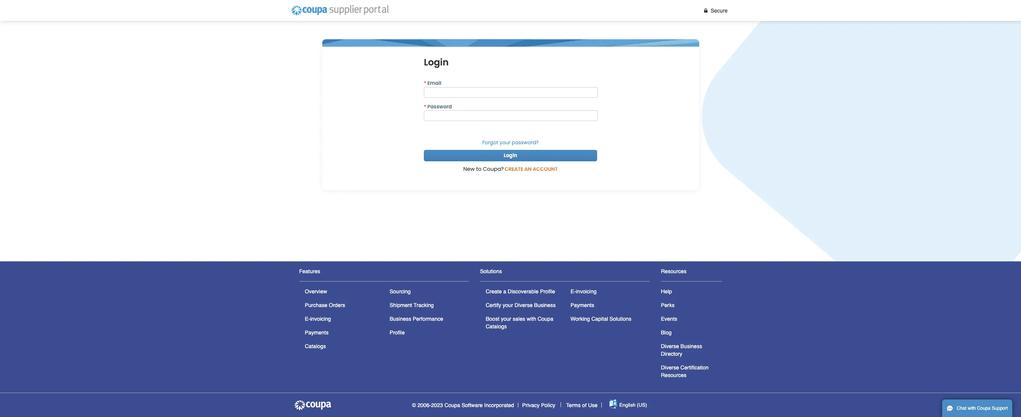Task type: locate. For each thing, give the bounding box(es) containing it.
resources up help
[[661, 269, 687, 275]]

e- for the bottom e-invoicing link
[[305, 316, 310, 322]]

1 vertical spatial payments
[[305, 330, 329, 336]]

1 horizontal spatial profile
[[540, 289, 555, 295]]

None password field
[[424, 111, 598, 121]]

business inside diverse business directory
[[681, 344, 702, 350]]

2 horizontal spatial coupa
[[977, 406, 991, 411]]

1 horizontal spatial e-
[[571, 289, 576, 295]]

coupa
[[538, 316, 553, 322], [445, 402, 460, 409], [977, 406, 991, 411]]

sales
[[513, 316, 525, 322]]

coupa?
[[483, 165, 504, 173]]

create a discoverable profile
[[486, 289, 555, 295]]

payments for bottommost the payments link
[[305, 330, 329, 336]]

login button
[[424, 150, 597, 161]]

diverse
[[515, 302, 533, 309], [661, 344, 679, 350], [661, 365, 679, 371]]

1 horizontal spatial solutions
[[610, 316, 632, 322]]

your up login button on the top of page
[[500, 139, 511, 146]]

(us)
[[637, 403, 647, 408]]

1 horizontal spatial payments
[[571, 302, 594, 309]]

new
[[463, 165, 475, 173]]

payments for rightmost the payments link
[[571, 302, 594, 309]]

boost your sales with coupa catalogs link
[[486, 316, 553, 330]]

privacy policy link
[[522, 402, 555, 409]]

working capital solutions
[[571, 316, 632, 322]]

0 vertical spatial with
[[527, 316, 536, 322]]

* email
[[424, 80, 441, 87]]

login inside button
[[504, 152, 517, 159]]

0 horizontal spatial payments
[[305, 330, 329, 336]]

1 vertical spatial your
[[503, 302, 513, 309]]

overview link
[[305, 289, 327, 295]]

e- for rightmost e-invoicing link
[[571, 289, 576, 295]]

solutions
[[480, 269, 502, 275], [610, 316, 632, 322]]

solutions up create on the bottom left of the page
[[480, 269, 502, 275]]

0 vertical spatial payments
[[571, 302, 594, 309]]

e-
[[571, 289, 576, 295], [305, 316, 310, 322]]

forgot your password?
[[482, 139, 539, 146]]

1 vertical spatial with
[[968, 406, 976, 411]]

certification
[[681, 365, 709, 371]]

1 vertical spatial *
[[424, 103, 426, 110]]

* for * password
[[424, 103, 426, 110]]

2 vertical spatial your
[[501, 316, 511, 322]]

0 horizontal spatial payments link
[[305, 330, 329, 336]]

2 vertical spatial business
[[681, 344, 702, 350]]

payments link up catalogs link
[[305, 330, 329, 336]]

e- up working
[[571, 289, 576, 295]]

with right sales
[[527, 316, 536, 322]]

payments up working
[[571, 302, 594, 309]]

coupa left support
[[977, 406, 991, 411]]

incorporated
[[484, 402, 514, 409]]

2023
[[431, 402, 443, 409]]

privacy policy
[[522, 402, 555, 409]]

coupa inside boost your sales with coupa catalogs
[[538, 316, 553, 322]]

e-invoicing up working
[[571, 289, 597, 295]]

password?
[[512, 139, 539, 146]]

0 vertical spatial diverse
[[515, 302, 533, 309]]

forgot
[[482, 139, 498, 146]]

1 vertical spatial profile
[[390, 330, 405, 336]]

coupa right 2023
[[445, 402, 460, 409]]

1 horizontal spatial e-invoicing
[[571, 289, 597, 295]]

1 vertical spatial business
[[390, 316, 411, 322]]

diverse up directory
[[661, 344, 679, 350]]

new to coupa? create an account
[[463, 165, 558, 173]]

business up directory
[[681, 344, 702, 350]]

None text field
[[424, 87, 598, 98]]

1 horizontal spatial invoicing
[[576, 289, 597, 295]]

login down forgot your password? link
[[504, 152, 517, 159]]

1 vertical spatial catalogs
[[305, 344, 326, 350]]

e-invoicing down purchase
[[305, 316, 331, 322]]

use
[[588, 402, 598, 409]]

1 vertical spatial resources
[[661, 373, 687, 379]]

business down discoverable
[[534, 302, 556, 309]]

create an account button
[[505, 165, 558, 173]]

e-invoicing link up working
[[571, 289, 597, 295]]

1 vertical spatial coupa supplier portal image
[[293, 400, 332, 411]]

catalogs
[[486, 324, 507, 330], [305, 344, 326, 350]]

1 horizontal spatial payments link
[[571, 302, 594, 309]]

blog link
[[661, 330, 672, 336]]

0 vertical spatial payments link
[[571, 302, 594, 309]]

business
[[534, 302, 556, 309], [390, 316, 411, 322], [681, 344, 702, 350]]

0 horizontal spatial e-invoicing
[[305, 316, 331, 322]]

diverse business directory
[[661, 344, 702, 357]]

resources inside diverse certification resources
[[661, 373, 687, 379]]

0 horizontal spatial invoicing
[[310, 316, 331, 322]]

an
[[525, 166, 532, 173]]

0 vertical spatial your
[[500, 139, 511, 146]]

events
[[661, 316, 677, 322]]

diverse down discoverable
[[515, 302, 533, 309]]

1 vertical spatial invoicing
[[310, 316, 331, 322]]

diverse inside diverse business directory
[[661, 344, 679, 350]]

invoicing
[[576, 289, 597, 295], [310, 316, 331, 322]]

1 horizontal spatial with
[[968, 406, 976, 411]]

1 horizontal spatial business
[[534, 302, 556, 309]]

coupa right sales
[[538, 316, 553, 322]]

0 vertical spatial resources
[[661, 269, 687, 275]]

terms of use link
[[566, 402, 598, 409]]

login
[[424, 56, 449, 69], [504, 152, 517, 159]]

1 horizontal spatial catalogs
[[486, 324, 507, 330]]

purchase
[[305, 302, 327, 309]]

0 vertical spatial catalogs
[[486, 324, 507, 330]]

profile down business performance
[[390, 330, 405, 336]]

1 vertical spatial e-invoicing link
[[305, 316, 331, 322]]

1 vertical spatial solutions
[[610, 316, 632, 322]]

discoverable
[[508, 289, 539, 295]]

1 vertical spatial e-invoicing
[[305, 316, 331, 322]]

support
[[992, 406, 1008, 411]]

invoicing down purchase
[[310, 316, 331, 322]]

coupa supplier portal image
[[287, 2, 392, 19], [293, 400, 332, 411]]

0 horizontal spatial with
[[527, 316, 536, 322]]

2 * from the top
[[424, 103, 426, 110]]

0 vertical spatial solutions
[[480, 269, 502, 275]]

e- down purchase
[[305, 316, 310, 322]]

resources
[[661, 269, 687, 275], [661, 373, 687, 379]]

1 vertical spatial login
[[504, 152, 517, 159]]

0 horizontal spatial solutions
[[480, 269, 502, 275]]

with right chat
[[968, 406, 976, 411]]

invoicing up working
[[576, 289, 597, 295]]

© 2006-2023 coupa software incorporated
[[412, 402, 514, 409]]

0 horizontal spatial e-invoicing link
[[305, 316, 331, 322]]

your down a
[[503, 302, 513, 309]]

payments link up working
[[571, 302, 594, 309]]

0 vertical spatial e-
[[571, 289, 576, 295]]

your left sales
[[501, 316, 511, 322]]

your inside boost your sales with coupa catalogs
[[501, 316, 511, 322]]

1 vertical spatial e-
[[305, 316, 310, 322]]

fw image
[[703, 8, 709, 13]]

english (us)
[[619, 403, 647, 408]]

2 vertical spatial diverse
[[661, 365, 679, 371]]

diverse inside diverse certification resources
[[661, 365, 679, 371]]

payments
[[571, 302, 594, 309], [305, 330, 329, 336]]

english
[[619, 403, 636, 408]]

your
[[500, 139, 511, 146], [503, 302, 513, 309], [501, 316, 511, 322]]

2 resources from the top
[[661, 373, 687, 379]]

resources down directory
[[661, 373, 687, 379]]

a
[[503, 289, 506, 295]]

0 vertical spatial e-invoicing link
[[571, 289, 597, 295]]

diverse business directory link
[[661, 344, 702, 357]]

1 horizontal spatial coupa
[[538, 316, 553, 322]]

* for * email
[[424, 80, 426, 87]]

0 horizontal spatial catalogs
[[305, 344, 326, 350]]

coupa inside "button"
[[977, 406, 991, 411]]

login up email
[[424, 56, 449, 69]]

0 horizontal spatial coupa
[[445, 402, 460, 409]]

e-invoicing link down purchase
[[305, 316, 331, 322]]

e-invoicing link
[[571, 289, 597, 295], [305, 316, 331, 322]]

1 horizontal spatial login
[[504, 152, 517, 159]]

1 * from the top
[[424, 80, 426, 87]]

purchase orders
[[305, 302, 345, 309]]

events link
[[661, 316, 677, 322]]

payments up catalogs link
[[305, 330, 329, 336]]

1 vertical spatial diverse
[[661, 344, 679, 350]]

business down shipment at the left of the page
[[390, 316, 411, 322]]

* left email
[[424, 80, 426, 87]]

0 vertical spatial invoicing
[[576, 289, 597, 295]]

0 horizontal spatial business
[[390, 316, 411, 322]]

profile right discoverable
[[540, 289, 555, 295]]

e-invoicing
[[571, 289, 597, 295], [305, 316, 331, 322]]

chat with coupa support button
[[942, 400, 1013, 417]]

* left password
[[424, 103, 426, 110]]

create
[[486, 289, 502, 295]]

your for sales
[[501, 316, 511, 322]]

profile
[[540, 289, 555, 295], [390, 330, 405, 336]]

solutions right capital
[[610, 316, 632, 322]]

2 horizontal spatial business
[[681, 344, 702, 350]]

1 horizontal spatial e-invoicing link
[[571, 289, 597, 295]]

0 horizontal spatial e-
[[305, 316, 310, 322]]

0 vertical spatial login
[[424, 56, 449, 69]]

sourcing link
[[390, 289, 411, 295]]

0 vertical spatial *
[[424, 80, 426, 87]]

boost
[[486, 316, 499, 322]]

with
[[527, 316, 536, 322], [968, 406, 976, 411]]

payments link
[[571, 302, 594, 309], [305, 330, 329, 336]]

0 vertical spatial e-invoicing
[[571, 289, 597, 295]]

diverse down directory
[[661, 365, 679, 371]]

terms of use
[[566, 402, 598, 409]]



Task type: vqa. For each thing, say whether or not it's contained in the screenshot.
Add-
no



Task type: describe. For each thing, give the bounding box(es) containing it.
help
[[661, 289, 672, 295]]

boost your sales with coupa catalogs
[[486, 316, 553, 330]]

create
[[505, 166, 523, 173]]

purchase orders link
[[305, 302, 345, 309]]

help link
[[661, 289, 672, 295]]

chat with coupa support
[[957, 406, 1008, 411]]

0 vertical spatial coupa supplier portal image
[[287, 2, 392, 19]]

certify
[[486, 302, 501, 309]]

e-invoicing for the bottom e-invoicing link
[[305, 316, 331, 322]]

password
[[428, 103, 452, 110]]

secure
[[711, 7, 728, 14]]

diverse certification resources
[[661, 365, 709, 379]]

email
[[428, 80, 441, 87]]

features
[[299, 269, 320, 275]]

policy
[[541, 402, 555, 409]]

overview
[[305, 289, 327, 295]]

perks link
[[661, 302, 675, 309]]

of
[[582, 402, 587, 409]]

your for diverse
[[503, 302, 513, 309]]

chat
[[957, 406, 967, 411]]

diverse certification resources link
[[661, 365, 709, 379]]

profile link
[[390, 330, 405, 336]]

privacy
[[522, 402, 540, 409]]

orders
[[329, 302, 345, 309]]

sourcing
[[390, 289, 411, 295]]

software
[[462, 402, 483, 409]]

business performance link
[[390, 316, 443, 322]]

working
[[571, 316, 590, 322]]

0 vertical spatial business
[[534, 302, 556, 309]]

resources link
[[661, 269, 687, 275]]

* password
[[424, 103, 452, 110]]

business performance
[[390, 316, 443, 322]]

certify your diverse business
[[486, 302, 556, 309]]

shipment tracking
[[390, 302, 434, 309]]

catalogs link
[[305, 344, 326, 350]]

account
[[533, 166, 558, 173]]

create a discoverable profile link
[[486, 289, 555, 295]]

catalogs inside boost your sales with coupa catalogs
[[486, 324, 507, 330]]

terms
[[566, 402, 581, 409]]

0 horizontal spatial profile
[[390, 330, 405, 336]]

your for password?
[[500, 139, 511, 146]]

certify your diverse business link
[[486, 302, 556, 309]]

directory
[[661, 351, 682, 357]]

to
[[476, 165, 482, 173]]

©
[[412, 402, 416, 409]]

tracking
[[414, 302, 434, 309]]

2006-
[[418, 402, 431, 409]]

diverse for diverse certification resources
[[661, 365, 679, 371]]

create an account link
[[504, 165, 558, 175]]

0 vertical spatial profile
[[540, 289, 555, 295]]

working capital solutions link
[[571, 316, 632, 322]]

invoicing for rightmost e-invoicing link
[[576, 289, 597, 295]]

shipment
[[390, 302, 412, 309]]

performance
[[413, 316, 443, 322]]

with inside "button"
[[968, 406, 976, 411]]

1 resources from the top
[[661, 269, 687, 275]]

with inside boost your sales with coupa catalogs
[[527, 316, 536, 322]]

0 horizontal spatial login
[[424, 56, 449, 69]]

blog
[[661, 330, 672, 336]]

perks
[[661, 302, 675, 309]]

diverse for diverse business directory
[[661, 344, 679, 350]]

forgot your password? link
[[482, 139, 539, 146]]

e-invoicing for rightmost e-invoicing link
[[571, 289, 597, 295]]

capital
[[592, 316, 608, 322]]

invoicing for the bottom e-invoicing link
[[310, 316, 331, 322]]

1 vertical spatial payments link
[[305, 330, 329, 336]]

shipment tracking link
[[390, 302, 434, 309]]



